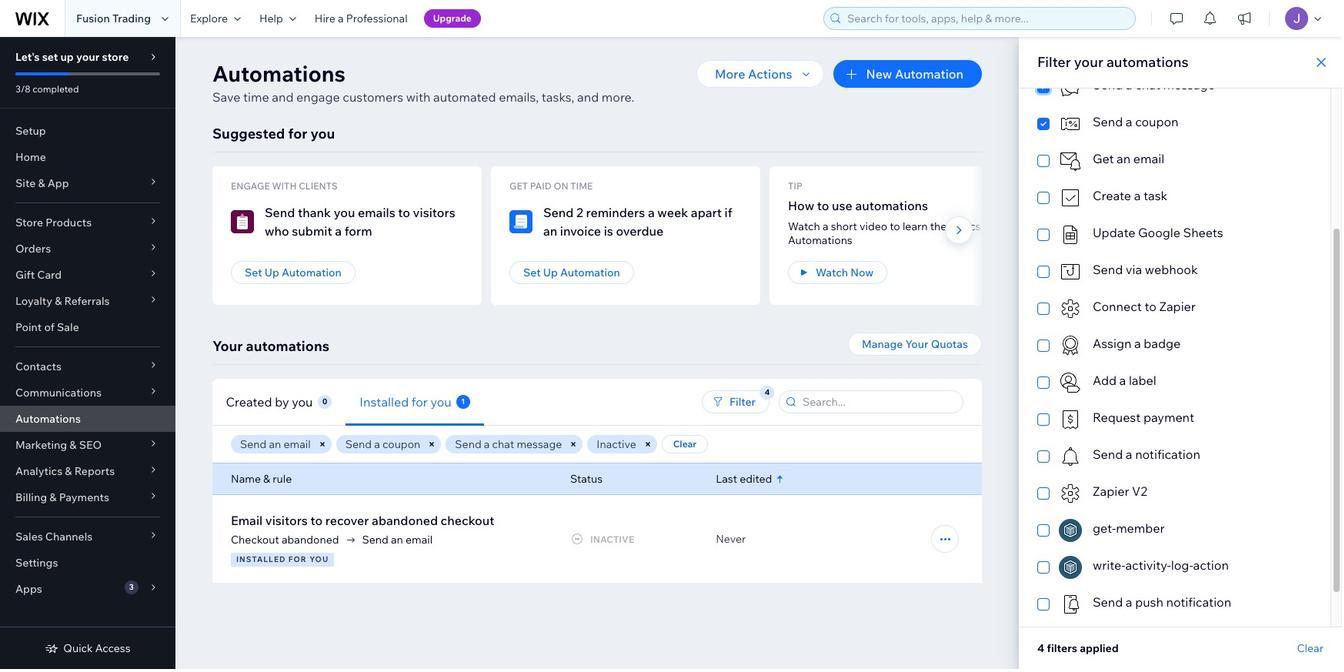 Task type: locate. For each thing, give the bounding box(es) containing it.
1 horizontal spatial clear button
[[1298, 641, 1324, 655]]

checkout
[[231, 533, 279, 547]]

site & app button
[[0, 170, 176, 196]]

automated
[[433, 89, 496, 105]]

1 vertical spatial abandoned
[[282, 533, 339, 547]]

a
[[338, 12, 344, 25], [1126, 77, 1133, 92], [1126, 114, 1133, 129], [1135, 188, 1141, 203], [648, 205, 655, 220], [823, 219, 829, 233], [335, 223, 342, 239], [1135, 336, 1142, 351], [1120, 373, 1127, 388], [374, 437, 380, 451], [484, 437, 490, 451], [1126, 447, 1133, 462], [1126, 594, 1133, 610]]

more actions button
[[697, 60, 825, 88]]

update
[[1093, 225, 1136, 240]]

category image for send via webhook
[[1059, 260, 1082, 283]]

visitors up checkout abandoned
[[265, 513, 308, 528]]

zapier inside checkbox
[[1093, 484, 1130, 499]]

billing & payments button
[[0, 484, 176, 510]]

to right connect
[[1145, 299, 1157, 314]]

automations inside automations save time and engage customers with automated emails, tasks, and more.
[[212, 60, 346, 87]]

you for installed
[[431, 394, 452, 409]]

0 vertical spatial email
[[1134, 151, 1165, 166]]

set up automation button down who
[[231, 261, 356, 284]]

category image
[[1059, 112, 1082, 136], [1059, 260, 1082, 283], [1059, 371, 1082, 394], [1059, 482, 1082, 505], [1059, 556, 1082, 579]]

zapier v2
[[1093, 484, 1148, 499]]

time
[[243, 89, 269, 105]]

send inside option
[[1093, 114, 1123, 129]]

1 vertical spatial clear button
[[1298, 641, 1324, 655]]

1 vertical spatial send a chat message
[[455, 437, 562, 451]]

automations
[[1107, 53, 1189, 71], [856, 198, 929, 213], [246, 337, 330, 355]]

send down write-
[[1093, 594, 1123, 610]]

send thank you emails to visitors who submit a form
[[265, 205, 456, 239]]

hire
[[315, 12, 336, 25]]

zapier
[[1160, 299, 1196, 314], [1093, 484, 1130, 499]]

0 vertical spatial watch
[[788, 219, 821, 233]]

0 horizontal spatial your
[[76, 50, 100, 64]]

1 horizontal spatial send a coupon
[[1093, 114, 1179, 129]]

Add a label checkbox
[[1038, 371, 1313, 394]]

filter
[[1038, 53, 1071, 71], [730, 395, 756, 409]]

set up automation button for an
[[510, 261, 634, 284]]

0 vertical spatial clear
[[673, 438, 697, 450]]

category image for get an email
[[1059, 149, 1082, 172]]

fusion trading
[[76, 12, 151, 25]]

you down engage
[[311, 125, 335, 142]]

automations up by
[[246, 337, 330, 355]]

send down 1
[[455, 437, 482, 451]]

notification down action
[[1167, 594, 1232, 610]]

installed
[[236, 554, 286, 564]]

0 horizontal spatial up
[[265, 266, 279, 279]]

0 horizontal spatial clear
[[673, 438, 697, 450]]

to right emails
[[398, 205, 410, 220]]

send a chat message down 1
[[455, 437, 562, 451]]

1 horizontal spatial chat
[[1136, 77, 1161, 92]]

Send a chat message checkbox
[[1038, 75, 1313, 99]]

time
[[571, 180, 593, 192]]

notification inside checkbox
[[1136, 447, 1201, 462]]

category image left get
[[1059, 149, 1082, 172]]

engage
[[231, 180, 270, 192]]

automations up the watch now button
[[788, 233, 853, 247]]

send down request
[[1093, 447, 1123, 462]]

who
[[265, 223, 289, 239]]

your left quotas
[[906, 337, 929, 351]]

3 category image from the top
[[1059, 371, 1082, 394]]

communications
[[15, 386, 102, 400]]

send inside send thank you emails to visitors who submit a form
[[265, 205, 295, 220]]

automations up "time"
[[212, 60, 346, 87]]

1 up from the left
[[265, 266, 279, 279]]

checkout
[[441, 513, 495, 528]]

category image left connect
[[1059, 297, 1082, 320]]

2 category image from the top
[[1059, 260, 1082, 283]]

abandoned up you
[[282, 533, 339, 547]]

email up task
[[1134, 151, 1165, 166]]

0 vertical spatial abandoned
[[372, 513, 438, 528]]

send down filter your automations
[[1093, 77, 1123, 92]]

category image left update
[[1059, 223, 1082, 246]]

1 horizontal spatial clear
[[1298, 641, 1324, 655]]

Send a coupon checkbox
[[1038, 112, 1313, 136]]

notification inside checkbox
[[1167, 594, 1232, 610]]

0 horizontal spatial automations
[[246, 337, 330, 355]]

2 set up automation button from the left
[[510, 261, 634, 284]]

send inside checkbox
[[1093, 447, 1123, 462]]

visitors right emails
[[413, 205, 456, 220]]

marketing & seo
[[15, 438, 102, 452]]

you left 1
[[431, 394, 452, 409]]

category image left add
[[1059, 371, 1082, 394]]

0 horizontal spatial abandoned
[[282, 533, 339, 547]]

1 vertical spatial chat
[[492, 437, 514, 451]]

Zapier V2 checkbox
[[1038, 482, 1313, 505]]

help button
[[250, 0, 306, 37]]

an down email visitors to recover abandoned checkout
[[391, 533, 403, 547]]

2 vertical spatial email
[[406, 533, 433, 547]]

automations for automations
[[15, 412, 81, 426]]

you inside send thank you emails to visitors who submit a form
[[334, 205, 355, 220]]

quick access button
[[45, 641, 131, 655]]

set up automation down who
[[245, 266, 342, 279]]

1 horizontal spatial and
[[577, 89, 599, 105]]

automations up "marketing"
[[15, 412, 81, 426]]

and right "time"
[[272, 89, 294, 105]]

edited
[[740, 472, 773, 486]]

zapier inside checkbox
[[1160, 299, 1196, 314]]

& right site
[[38, 176, 45, 190]]

0 vertical spatial automations
[[212, 60, 346, 87]]

0 horizontal spatial automations
[[15, 412, 81, 426]]

0 horizontal spatial message
[[517, 437, 562, 451]]

0 vertical spatial notification
[[1136, 447, 1201, 462]]

1 horizontal spatial set up automation
[[524, 266, 620, 279]]

abandoned right recover
[[372, 513, 438, 528]]

0 vertical spatial of
[[984, 219, 994, 233]]

watch inside button
[[816, 266, 849, 279]]

reports
[[74, 464, 115, 478]]

category image for zapier v2
[[1059, 482, 1082, 505]]

2 horizontal spatial automation
[[895, 66, 964, 82]]

store products button
[[0, 209, 176, 236]]

you for send
[[334, 205, 355, 220]]

tab list containing created by you
[[212, 378, 604, 425]]

store
[[102, 50, 129, 64]]

filter inside button
[[730, 395, 756, 409]]

category image for update google sheets
[[1059, 223, 1082, 246]]

watch left the now
[[816, 266, 849, 279]]

1 horizontal spatial for
[[412, 394, 428, 409]]

and left more.
[[577, 89, 599, 105]]

for for installed
[[412, 394, 428, 409]]

home
[[15, 150, 46, 164]]

send an email down email visitors to recover abandoned checkout
[[362, 533, 433, 547]]

category image left create
[[1059, 186, 1082, 209]]

customers
[[343, 89, 404, 105]]

0 vertical spatial filter
[[1038, 53, 1071, 71]]

send inside "checkbox"
[[1093, 77, 1123, 92]]

automations inside tip how to use automations watch a short video to learn the basics of wix automations
[[788, 233, 853, 247]]

message inside "checkbox"
[[1164, 77, 1216, 92]]

category image left zapier v2
[[1059, 482, 1082, 505]]

category image for get-member
[[1059, 519, 1082, 542]]

a inside send thank you emails to visitors who submit a form
[[335, 223, 342, 239]]

category image left "get-"
[[1059, 519, 1082, 542]]

0 vertical spatial coupon
[[1136, 114, 1179, 129]]

you
[[310, 554, 329, 564]]

1 vertical spatial clear
[[1298, 641, 1324, 655]]

if
[[725, 205, 733, 220]]

2 horizontal spatial automations
[[788, 233, 853, 247]]

apart
[[691, 205, 722, 220]]

send a notification
[[1093, 447, 1201, 462]]

1 set up automation button from the left
[[231, 261, 356, 284]]

zapier left v2 in the right bottom of the page
[[1093, 484, 1130, 499]]

category image for send a push notification
[[1059, 593, 1082, 616]]

set up automation button down invoice
[[510, 261, 634, 284]]

category image up 4 filters applied
[[1059, 593, 1082, 616]]

tasks,
[[542, 89, 575, 105]]

category image left who
[[231, 210, 254, 233]]

your up created
[[212, 337, 243, 355]]

& inside 'dropdown button'
[[38, 176, 45, 190]]

automations for automations save time and engage customers with automated emails, tasks, and more.
[[212, 60, 346, 87]]

manage
[[862, 337, 903, 351]]

for down engage
[[288, 125, 308, 142]]

category image left send a notification
[[1059, 445, 1082, 468]]

communications button
[[0, 380, 176, 406]]

0 horizontal spatial send a coupon
[[345, 437, 421, 451]]

& left the rule on the bottom left
[[263, 472, 270, 486]]

list
[[212, 166, 1318, 305]]

0 vertical spatial message
[[1164, 77, 1216, 92]]

automations inside tip how to use automations watch a short video to learn the basics of wix automations
[[856, 198, 929, 213]]

1 vertical spatial of
[[44, 320, 55, 334]]

more
[[715, 66, 746, 82]]

1 horizontal spatial automations
[[856, 198, 929, 213]]

category image for send a notification
[[1059, 445, 1082, 468]]

for right installed on the left bottom of page
[[412, 394, 428, 409]]

0 horizontal spatial clear button
[[662, 435, 708, 453]]

send up get
[[1093, 114, 1123, 129]]

send a coupon up get an email
[[1093, 114, 1179, 129]]

automations inside sidebar element
[[15, 412, 81, 426]]

you up form
[[334, 205, 355, 220]]

2 set from the left
[[524, 266, 541, 279]]

4 category image from the top
[[1059, 482, 1082, 505]]

2 set up automation from the left
[[524, 266, 620, 279]]

with
[[272, 180, 297, 192]]

1 vertical spatial send a coupon
[[345, 437, 421, 451]]

automations up video
[[856, 198, 929, 213]]

quick access
[[63, 641, 131, 655]]

1 vertical spatial send an email
[[362, 533, 433, 547]]

1 set from the left
[[245, 266, 262, 279]]

1 horizontal spatial visitors
[[413, 205, 456, 220]]

category image left via
[[1059, 260, 1082, 283]]

list containing how to use automations
[[212, 166, 1318, 305]]

1 vertical spatial notification
[[1167, 594, 1232, 610]]

coupon down send a chat message "checkbox"
[[1136, 114, 1179, 129]]

watch down how
[[788, 219, 821, 233]]

send a chat message up send a coupon option
[[1093, 77, 1216, 92]]

1 category image from the top
[[1059, 112, 1082, 136]]

on
[[554, 180, 569, 192]]

1 vertical spatial automations
[[788, 233, 853, 247]]

& right loyalty
[[55, 294, 62, 308]]

category image for send thank you emails to visitors who submit a form
[[231, 210, 254, 233]]

upgrade button
[[424, 9, 481, 28]]

send left via
[[1093, 262, 1123, 277]]

coupon down installed for you
[[383, 437, 421, 451]]

1 horizontal spatial your
[[1075, 53, 1104, 71]]

send left 2
[[544, 205, 574, 220]]

category image down filter your automations
[[1059, 112, 1082, 136]]

automation for send thank you emails to visitors who submit a form
[[282, 266, 342, 279]]

apps
[[15, 582, 42, 596]]

email down email visitors to recover abandoned checkout
[[406, 533, 433, 547]]

& left the reports in the left of the page
[[65, 464, 72, 478]]

automation
[[895, 66, 964, 82], [282, 266, 342, 279], [560, 266, 620, 279]]

tip
[[788, 180, 803, 192]]

set up automation button for submit
[[231, 261, 356, 284]]

1 horizontal spatial your
[[906, 337, 929, 351]]

tab list
[[212, 378, 604, 425]]

sheets
[[1184, 225, 1224, 240]]

site & app
[[15, 176, 69, 190]]

0 vertical spatial visitors
[[413, 205, 456, 220]]

category image for send a coupon
[[1059, 112, 1082, 136]]

send an email up the rule on the bottom left
[[240, 437, 311, 451]]

of left the sale
[[44, 320, 55, 334]]

0 horizontal spatial chat
[[492, 437, 514, 451]]

category image down get
[[510, 210, 533, 233]]

send up name
[[240, 437, 267, 451]]

& for billing
[[49, 490, 57, 504]]

installed for you
[[236, 554, 329, 564]]

1 horizontal spatial send an email
[[362, 533, 433, 547]]

1 vertical spatial automations
[[856, 198, 929, 213]]

settings
[[15, 556, 58, 570]]

inactive
[[597, 437, 637, 451]]

of
[[984, 219, 994, 233], [44, 320, 55, 334]]

an up the rule on the bottom left
[[269, 437, 281, 451]]

status
[[570, 472, 603, 486]]

1 vertical spatial email
[[284, 437, 311, 451]]

0 vertical spatial for
[[288, 125, 308, 142]]

category image for send 2 reminders a week apart if an invoice is overdue
[[510, 210, 533, 233]]

contacts button
[[0, 353, 176, 380]]

2 horizontal spatial email
[[1134, 151, 1165, 166]]

1 horizontal spatial zapier
[[1160, 299, 1196, 314]]

0 horizontal spatial visitors
[[265, 513, 308, 528]]

0 vertical spatial zapier
[[1160, 299, 1196, 314]]

quick
[[63, 641, 93, 655]]

category image left request
[[1059, 408, 1082, 431]]

automations up send a chat message "checkbox"
[[1107, 53, 1189, 71]]

0 horizontal spatial zapier
[[1093, 484, 1130, 499]]

1 horizontal spatial send a chat message
[[1093, 77, 1216, 92]]

notification
[[1136, 447, 1201, 462], [1167, 594, 1232, 610]]

5 category image from the top
[[1059, 556, 1082, 579]]

0 vertical spatial send a chat message
[[1093, 77, 1216, 92]]

0 horizontal spatial your
[[212, 337, 243, 355]]

category image for create a task
[[1059, 186, 1082, 209]]

1 vertical spatial coupon
[[383, 437, 421, 451]]

connect to zapier
[[1093, 299, 1196, 314]]

and
[[272, 89, 294, 105], [577, 89, 599, 105]]

form
[[345, 223, 372, 239]]

1 horizontal spatial filter
[[1038, 53, 1071, 71]]

orders button
[[0, 236, 176, 262]]

you right by
[[292, 394, 313, 409]]

send inside checkbox
[[1093, 594, 1123, 610]]

automation right new in the top of the page
[[895, 66, 964, 82]]

to left recover
[[311, 513, 323, 528]]

1 horizontal spatial set
[[524, 266, 541, 279]]

0 horizontal spatial for
[[288, 125, 308, 142]]

seo
[[79, 438, 102, 452]]

of left wix
[[984, 219, 994, 233]]

2 your from the left
[[906, 337, 929, 351]]

1 horizontal spatial up
[[543, 266, 558, 279]]

1 horizontal spatial of
[[984, 219, 994, 233]]

explore
[[190, 12, 228, 25]]

send a coupon down installed on the left bottom of page
[[345, 437, 421, 451]]

add
[[1093, 373, 1117, 388]]

1 horizontal spatial message
[[1164, 77, 1216, 92]]

1 horizontal spatial automations
[[212, 60, 346, 87]]

email visitors to recover abandoned checkout
[[231, 513, 495, 528]]

set up automation down invoice
[[524, 266, 620, 279]]

new automation button
[[834, 60, 982, 88]]

0 vertical spatial send a coupon
[[1093, 114, 1179, 129]]

1 set up automation from the left
[[245, 266, 342, 279]]

0 horizontal spatial and
[[272, 89, 294, 105]]

& right billing
[[49, 490, 57, 504]]

2 horizontal spatial automations
[[1107, 53, 1189, 71]]

an right get
[[1117, 151, 1131, 166]]

1 vertical spatial for
[[412, 394, 428, 409]]

sidebar element
[[0, 37, 176, 669]]

0 horizontal spatial automation
[[282, 266, 342, 279]]

clear inside button
[[673, 438, 697, 450]]

get
[[510, 180, 528, 192]]

of inside point of sale link
[[44, 320, 55, 334]]

write-activity-log-action
[[1093, 557, 1229, 573]]

installed
[[360, 394, 409, 409]]

0 horizontal spatial set up automation
[[245, 266, 342, 279]]

app
[[48, 176, 69, 190]]

automation down invoice
[[560, 266, 620, 279]]

0 vertical spatial chat
[[1136, 77, 1161, 92]]

watch inside tip how to use automations watch a short video to learn the basics of wix automations
[[788, 219, 821, 233]]

1 vertical spatial zapier
[[1093, 484, 1130, 499]]

0 horizontal spatial send a chat message
[[455, 437, 562, 451]]

emails,
[[499, 89, 539, 105]]

1 vertical spatial filter
[[730, 395, 756, 409]]

automation down submit
[[282, 266, 342, 279]]

& left seo
[[70, 438, 77, 452]]

to left use
[[818, 198, 830, 213]]

gift
[[15, 268, 35, 282]]

& inside popup button
[[55, 294, 62, 308]]

0 horizontal spatial filter
[[730, 395, 756, 409]]

inactive
[[590, 533, 635, 545]]

0 horizontal spatial set
[[245, 266, 262, 279]]

1 vertical spatial watch
[[816, 266, 849, 279]]

up for send 2 reminders a week apart if an invoice is overdue
[[543, 266, 558, 279]]

webhook
[[1145, 262, 1198, 277]]

message
[[1164, 77, 1216, 92], [517, 437, 562, 451]]

notification down request payment option
[[1136, 447, 1201, 462]]

an left invoice
[[544, 223, 558, 239]]

2 up from the left
[[543, 266, 558, 279]]

2 vertical spatial automations
[[15, 412, 81, 426]]

category image
[[1059, 149, 1082, 172], [1059, 186, 1082, 209], [231, 210, 254, 233], [510, 210, 533, 233], [1059, 223, 1082, 246], [1059, 297, 1082, 320], [1059, 334, 1082, 357], [1059, 408, 1082, 431], [1059, 445, 1082, 468], [1059, 519, 1082, 542], [1059, 593, 1082, 616]]

email up the rule on the bottom left
[[284, 437, 311, 451]]

send a chat message inside "checkbox"
[[1093, 77, 1216, 92]]

0 vertical spatial clear button
[[662, 435, 708, 453]]

zapier down send via webhook checkbox
[[1160, 299, 1196, 314]]

1 horizontal spatial automation
[[560, 266, 620, 279]]

1 horizontal spatial set up automation button
[[510, 261, 634, 284]]

category image left write-
[[1059, 556, 1082, 579]]

Create a task checkbox
[[1038, 186, 1313, 209]]

send
[[1093, 77, 1123, 92], [1093, 114, 1123, 129], [265, 205, 295, 220], [544, 205, 574, 220], [1093, 262, 1123, 277], [240, 437, 267, 451], [345, 437, 372, 451], [455, 437, 482, 451], [1093, 447, 1123, 462], [362, 533, 389, 547], [1093, 594, 1123, 610]]

send up who
[[265, 205, 295, 220]]

0 horizontal spatial of
[[44, 320, 55, 334]]

an inside send 2 reminders a week apart if an invoice is overdue
[[544, 223, 558, 239]]

1 horizontal spatial coupon
[[1136, 114, 1179, 129]]

0 horizontal spatial set up automation button
[[231, 261, 356, 284]]

0 horizontal spatial send an email
[[240, 437, 311, 451]]

category image left 'assign'
[[1059, 334, 1082, 357]]



Task type: vqa. For each thing, say whether or not it's contained in the screenshot.
Learn How To Boost Your Traffic "link"
no



Task type: describe. For each thing, give the bounding box(es) containing it.
clear for clear button to the right
[[1298, 641, 1324, 655]]

loyalty & referrals button
[[0, 288, 176, 314]]

2 and from the left
[[577, 89, 599, 105]]

more.
[[602, 89, 635, 105]]

0 vertical spatial send an email
[[240, 437, 311, 451]]

send a coupon inside option
[[1093, 114, 1179, 129]]

save
[[212, 89, 241, 105]]

your inside sidebar element
[[76, 50, 100, 64]]

orders
[[15, 242, 51, 256]]

rule
[[273, 472, 292, 486]]

for
[[289, 554, 307, 564]]

google
[[1139, 225, 1181, 240]]

billing
[[15, 490, 47, 504]]

Assign a badge checkbox
[[1038, 334, 1313, 357]]

sale
[[57, 320, 79, 334]]

a inside tip how to use automations watch a short video to learn the basics of wix automations
[[823, 219, 829, 233]]

trading
[[112, 12, 151, 25]]

is
[[604, 223, 613, 239]]

request
[[1093, 410, 1141, 425]]

your inside button
[[906, 337, 929, 351]]

& for analytics
[[65, 464, 72, 478]]

Search for tools, apps, help & more... field
[[843, 8, 1131, 29]]

to left "learn"
[[890, 219, 901, 233]]

v2
[[1133, 484, 1148, 499]]

1 your from the left
[[212, 337, 243, 355]]

& for name
[[263, 472, 270, 486]]

automation for send 2 reminders a week apart if an invoice is overdue
[[560, 266, 620, 279]]

suggested for you
[[212, 125, 335, 142]]

& for site
[[38, 176, 45, 190]]

Request payment checkbox
[[1038, 408, 1313, 431]]

reminders
[[586, 205, 645, 220]]

& for marketing
[[70, 438, 77, 452]]

hire a professional link
[[306, 0, 417, 37]]

Search... field
[[798, 391, 959, 413]]

send down installed on the left bottom of page
[[345, 437, 372, 451]]

thank
[[298, 205, 331, 220]]

filter for filter
[[730, 395, 756, 409]]

short
[[831, 219, 857, 233]]

for for suggested
[[288, 125, 308, 142]]

& for loyalty
[[55, 294, 62, 308]]

upgrade
[[433, 12, 472, 24]]

of inside tip how to use automations watch a short video to learn the basics of wix automations
[[984, 219, 994, 233]]

2
[[577, 205, 584, 220]]

0
[[323, 396, 327, 406]]

category image for write-activity-log-action
[[1059, 556, 1082, 579]]

3
[[129, 582, 134, 592]]

sales
[[15, 530, 43, 544]]

set up automation for an
[[524, 266, 620, 279]]

up for send thank you emails to visitors who submit a form
[[265, 266, 279, 279]]

an inside option
[[1117, 151, 1131, 166]]

how
[[788, 198, 815, 213]]

create
[[1093, 188, 1132, 203]]

email
[[231, 513, 263, 528]]

category image for assign a badge
[[1059, 334, 1082, 357]]

new automation
[[867, 66, 964, 82]]

2 vertical spatial automations
[[246, 337, 330, 355]]

invoice
[[560, 223, 601, 239]]

a inside checkbox
[[1126, 594, 1133, 610]]

category image for add a label
[[1059, 371, 1082, 394]]

1 vertical spatial message
[[517, 437, 562, 451]]

marketing
[[15, 438, 67, 452]]

you for suggested
[[311, 125, 335, 142]]

send down email visitors to recover abandoned checkout
[[362, 533, 389, 547]]

1 horizontal spatial email
[[406, 533, 433, 547]]

clear for top clear button
[[673, 438, 697, 450]]

the
[[931, 219, 947, 233]]

1 horizontal spatial abandoned
[[372, 513, 438, 528]]

get an email
[[1093, 151, 1165, 166]]

card
[[37, 268, 62, 282]]

send a push notification
[[1093, 594, 1232, 610]]

applied
[[1080, 641, 1119, 655]]

badge
[[1144, 336, 1181, 351]]

1 and from the left
[[272, 89, 294, 105]]

Send a notification checkbox
[[1038, 445, 1313, 468]]

filter button
[[702, 390, 770, 413]]

sales channels button
[[0, 524, 176, 550]]

clients
[[299, 180, 338, 192]]

point of sale link
[[0, 314, 176, 340]]

set for send thank you emails to visitors who submit a form
[[245, 266, 262, 279]]

0 horizontal spatial coupon
[[383, 437, 421, 451]]

store
[[15, 216, 43, 229]]

gift card
[[15, 268, 62, 282]]

get-member checkbox
[[1038, 519, 1313, 542]]

store products
[[15, 216, 92, 229]]

create a task
[[1093, 188, 1168, 203]]

update google sheets
[[1093, 225, 1224, 240]]

gift card button
[[0, 262, 176, 288]]

email inside option
[[1134, 151, 1165, 166]]

help
[[259, 12, 283, 25]]

a inside send 2 reminders a week apart if an invoice is overdue
[[648, 205, 655, 220]]

Connect to Zapier checkbox
[[1038, 297, 1313, 320]]

submit
[[292, 223, 332, 239]]

watch now button
[[788, 261, 888, 284]]

chat inside "checkbox"
[[1136, 77, 1161, 92]]

3/8 completed
[[15, 83, 79, 95]]

automations link
[[0, 406, 176, 432]]

Get an email checkbox
[[1038, 149, 1313, 172]]

wix
[[996, 219, 1015, 233]]

to inside connect to zapier checkbox
[[1145, 299, 1157, 314]]

Send via webhook checkbox
[[1038, 260, 1313, 283]]

send 2 reminders a week apart if an invoice is overdue
[[544, 205, 733, 239]]

filters
[[1047, 641, 1078, 655]]

last edited
[[716, 472, 773, 486]]

filter your automations
[[1038, 53, 1189, 71]]

get-member
[[1093, 520, 1165, 536]]

billing & payments
[[15, 490, 109, 504]]

category image for request payment
[[1059, 408, 1082, 431]]

to inside send thank you emails to visitors who submit a form
[[398, 205, 410, 220]]

settings link
[[0, 550, 176, 576]]

visitors inside send thank you emails to visitors who submit a form
[[413, 205, 456, 220]]

Send a push notification checkbox
[[1038, 593, 1313, 616]]

point
[[15, 320, 42, 334]]

created by you
[[226, 394, 313, 409]]

payments
[[59, 490, 109, 504]]

name & rule
[[231, 472, 292, 486]]

a inside "checkbox"
[[1126, 77, 1133, 92]]

send inside send 2 reminders a week apart if an invoice is overdue
[[544, 205, 574, 220]]

coupon inside option
[[1136, 114, 1179, 129]]

4 filters applied
[[1038, 641, 1119, 655]]

3/8
[[15, 83, 30, 95]]

products
[[46, 216, 92, 229]]

site
[[15, 176, 36, 190]]

loyalty
[[15, 294, 52, 308]]

emails
[[358, 205, 396, 220]]

a inside checkbox
[[1126, 447, 1133, 462]]

0 horizontal spatial email
[[284, 437, 311, 451]]

actions
[[748, 66, 793, 82]]

1 vertical spatial visitors
[[265, 513, 308, 528]]

filter for filter your automations
[[1038, 53, 1071, 71]]

watch now
[[816, 266, 874, 279]]

add a label
[[1093, 373, 1157, 388]]

week
[[658, 205, 688, 220]]

member
[[1116, 520, 1165, 536]]

send inside checkbox
[[1093, 262, 1123, 277]]

Update Google Sheets checkbox
[[1038, 223, 1313, 246]]

0 vertical spatial automations
[[1107, 53, 1189, 71]]

you for created
[[292, 394, 313, 409]]

set for send 2 reminders a week apart if an invoice is overdue
[[524, 266, 541, 279]]

set up automation for submit
[[245, 266, 342, 279]]

more actions
[[715, 66, 793, 82]]

category image for connect to zapier
[[1059, 297, 1082, 320]]

request payment
[[1093, 410, 1195, 425]]

analytics
[[15, 464, 63, 478]]

write-activity-log-action checkbox
[[1038, 556, 1313, 579]]



